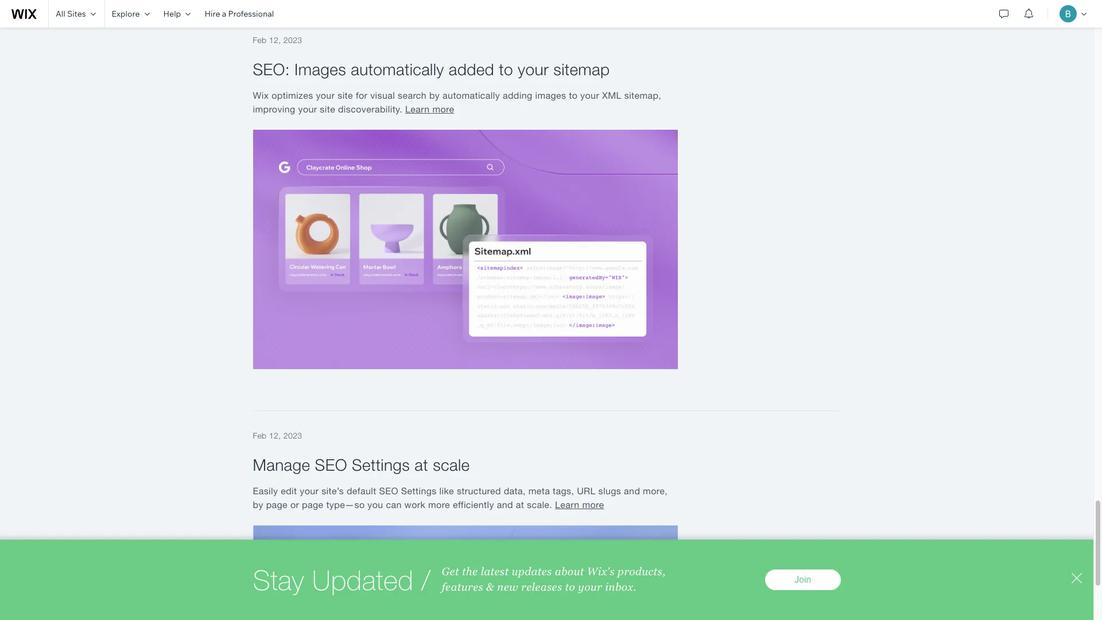 Task type: locate. For each thing, give the bounding box(es) containing it.
hire a professional link
[[198, 0, 281, 28]]

help
[[163, 9, 181, 19]]

hire a professional
[[205, 9, 274, 19]]

sites
[[67, 9, 86, 19]]

explore
[[112, 9, 140, 19]]

all sites
[[56, 9, 86, 19]]

all
[[56, 9, 65, 19]]

a
[[222, 9, 226, 19]]

help button
[[157, 0, 198, 28]]



Task type: vqa. For each thing, say whether or not it's contained in the screenshot.
IN
no



Task type: describe. For each thing, give the bounding box(es) containing it.
professional
[[228, 9, 274, 19]]

hire
[[205, 9, 220, 19]]



